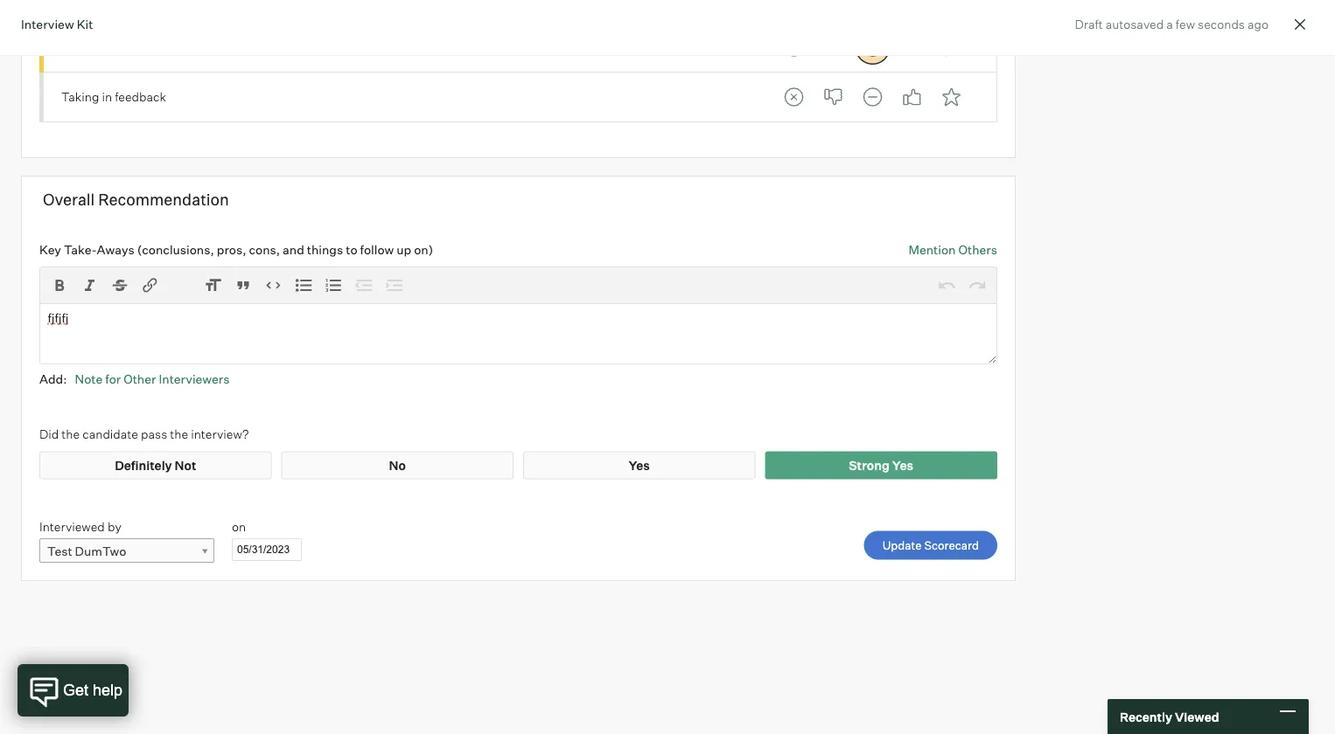 Task type: locate. For each thing, give the bounding box(es) containing it.
strong yes button for taking in feedback
[[934, 80, 969, 115]]

1 yes button from the top
[[895, 30, 930, 65]]

up
[[397, 242, 411, 257]]

0 horizontal spatial yes
[[629, 458, 650, 473]]

2 mixed button from the top
[[855, 80, 890, 115]]

mixed image for takes initiative
[[855, 30, 890, 65]]

2 definitely not button from the top
[[776, 80, 811, 115]]

1 the from the left
[[62, 427, 80, 442]]

tab list for takes initiative
[[776, 30, 969, 65]]

yes button
[[895, 30, 930, 65], [895, 80, 930, 115]]

in
[[102, 89, 112, 105]]

update
[[882, 539, 922, 553]]

definitely not button left no icon
[[776, 80, 811, 115]]

1 strong yes image from the top
[[934, 30, 969, 65]]

mixed image for taking in feedback
[[855, 80, 890, 115]]

mixed image
[[855, 30, 890, 65], [855, 80, 890, 115]]

0 vertical spatial strong yes button
[[934, 30, 969, 65]]

1 yes image from the top
[[895, 30, 930, 65]]

1 definitely not button from the top
[[776, 30, 811, 65]]

mention others
[[909, 242, 997, 257]]

0 vertical spatial mixed button
[[855, 30, 890, 65]]

the right did in the bottom of the page
[[62, 427, 80, 442]]

strong yes image
[[934, 30, 969, 65], [934, 80, 969, 115]]

0 vertical spatial strong yes image
[[934, 30, 969, 65]]

fjfjfj
[[48, 310, 69, 325]]

2 no button from the top
[[816, 80, 851, 115]]

mixed button
[[855, 30, 890, 65], [855, 80, 890, 115]]

few
[[1176, 16, 1195, 32]]

0 vertical spatial no button
[[816, 30, 851, 65]]

2 strong yes image from the top
[[934, 80, 969, 115]]

takes initiative
[[61, 39, 145, 55]]

mixed button right no icon
[[855, 80, 890, 115]]

yes button right no icon
[[895, 80, 930, 115]]

1 vertical spatial strong yes image
[[934, 80, 969, 115]]

0 vertical spatial mixed image
[[855, 30, 890, 65]]

no button
[[816, 30, 851, 65], [816, 80, 851, 115]]

key
[[39, 242, 61, 257]]

yes image for taking in feedback
[[895, 80, 930, 115]]

a
[[1166, 16, 1173, 32]]

mixed button for taking in feedback
[[855, 80, 890, 115]]

aways
[[97, 242, 134, 257]]

mixed image right no image
[[855, 30, 890, 65]]

None text field
[[232, 539, 302, 562]]

definitely not image
[[776, 80, 811, 115]]

by
[[108, 519, 121, 534]]

2 the from the left
[[170, 427, 188, 442]]

2 yes from the left
[[892, 458, 913, 473]]

no button for taking in feedback
[[816, 80, 851, 115]]

mixed button right no image
[[855, 30, 890, 65]]

1 vertical spatial definitely not button
[[776, 80, 811, 115]]

tab list
[[776, 30, 969, 65], [776, 80, 969, 115]]

1 strong yes button from the top
[[934, 30, 969, 65]]

yes button for taking in feedback
[[895, 80, 930, 115]]

interviewed
[[39, 519, 105, 534]]

cons,
[[249, 242, 280, 257]]

seconds
[[1198, 16, 1245, 32]]

overall recommendation
[[43, 189, 229, 209]]

1 tab list from the top
[[776, 30, 969, 65]]

no button for takes initiative
[[816, 30, 851, 65]]

to
[[346, 242, 357, 257]]

1 vertical spatial mixed image
[[855, 80, 890, 115]]

did
[[39, 427, 59, 442]]

definitely not
[[115, 458, 196, 473]]

mixed button for takes initiative
[[855, 30, 890, 65]]

the right pass
[[170, 427, 188, 442]]

the
[[62, 427, 80, 442], [170, 427, 188, 442]]

1 vertical spatial strong yes button
[[934, 80, 969, 115]]

feedback
[[115, 89, 166, 105]]

yes button for takes initiative
[[895, 30, 930, 65]]

no button right definitely not icon
[[816, 30, 851, 65]]

pass
[[141, 427, 167, 442]]

definitely not button for takes initiative
[[776, 30, 811, 65]]

take-
[[64, 242, 97, 257]]

1 vertical spatial no button
[[816, 80, 851, 115]]

1 horizontal spatial yes
[[892, 458, 913, 473]]

definitely not button
[[776, 30, 811, 65], [776, 80, 811, 115]]

definitely not button left no image
[[776, 30, 811, 65]]

0 horizontal spatial the
[[62, 427, 80, 442]]

recommendation
[[98, 189, 229, 209]]

initiative
[[97, 39, 145, 55]]

update scorecard
[[882, 539, 979, 553]]

yes
[[629, 458, 650, 473], [892, 458, 913, 473]]

0 vertical spatial definitely not button
[[776, 30, 811, 65]]

definitely not image
[[776, 30, 811, 65]]

mixed image right no icon
[[855, 80, 890, 115]]

strong yes button
[[934, 30, 969, 65], [934, 80, 969, 115]]

mention
[[909, 242, 956, 257]]

scorecard
[[924, 539, 979, 553]]

1 horizontal spatial the
[[170, 427, 188, 442]]

add:
[[39, 371, 67, 387]]

no image
[[816, 30, 851, 65]]

close image
[[1290, 14, 1311, 35]]

definitely not button for taking in feedback
[[776, 80, 811, 115]]

yes image right no icon
[[895, 80, 930, 115]]

2 strong yes button from the top
[[934, 80, 969, 115]]

2 tab list from the top
[[776, 80, 969, 115]]

pros,
[[217, 242, 246, 257]]

1 mixed button from the top
[[855, 30, 890, 65]]

ago
[[1248, 16, 1269, 32]]

strong yes image for taking in feedback
[[934, 80, 969, 115]]

kit
[[77, 16, 93, 31]]

0 vertical spatial yes button
[[895, 30, 930, 65]]

on)
[[414, 242, 433, 257]]

recently
[[1120, 710, 1172, 725]]

for
[[105, 371, 121, 387]]

0 vertical spatial tab list
[[776, 30, 969, 65]]

no button right definitely not image
[[816, 80, 851, 115]]

fjfjfj text field
[[39, 303, 997, 365]]

interview
[[21, 16, 74, 31]]

test dumtwo
[[47, 544, 126, 559]]

1 vertical spatial yes button
[[895, 80, 930, 115]]

0 vertical spatial yes image
[[895, 30, 930, 65]]

test dumtwo link
[[39, 539, 214, 564]]

yes button right no image
[[895, 30, 930, 65]]

no
[[389, 458, 406, 473]]

tab list up no icon
[[776, 30, 969, 65]]

2 yes button from the top
[[895, 80, 930, 115]]

yes image
[[895, 30, 930, 65], [895, 80, 930, 115]]

1 no button from the top
[[816, 30, 851, 65]]

recently viewed
[[1120, 710, 1219, 725]]

yes image right no image
[[895, 30, 930, 65]]

did the candidate pass the interview?
[[39, 427, 249, 442]]

2 mixed image from the top
[[855, 80, 890, 115]]

tab list down no image
[[776, 80, 969, 115]]

1 mixed image from the top
[[855, 30, 890, 65]]

test
[[47, 544, 72, 559]]

1 vertical spatial mixed button
[[855, 80, 890, 115]]

and
[[283, 242, 304, 257]]

2 yes image from the top
[[895, 80, 930, 115]]

strong
[[849, 458, 890, 473]]

1 vertical spatial tab list
[[776, 80, 969, 115]]

1 vertical spatial yes image
[[895, 80, 930, 115]]



Task type: describe. For each thing, give the bounding box(es) containing it.
overall
[[43, 189, 95, 209]]

definitely
[[115, 458, 172, 473]]

draft autosaved a few seconds ago
[[1075, 16, 1269, 32]]

update scorecard link
[[864, 531, 997, 560]]

(conclusions,
[[137, 242, 214, 257]]

other
[[124, 371, 156, 387]]

draft
[[1075, 16, 1103, 32]]

no image
[[816, 80, 851, 115]]

1 yes from the left
[[629, 458, 650, 473]]

strong yes button for takes initiative
[[934, 30, 969, 65]]

add: note for other interviewers
[[39, 371, 230, 387]]

takes
[[61, 39, 94, 55]]

taking
[[61, 89, 99, 105]]

note for other interviewers link
[[75, 371, 230, 387]]

interview?
[[191, 427, 249, 442]]

taking in feedback
[[61, 89, 166, 105]]

yes image for takes initiative
[[895, 30, 930, 65]]

strong yes
[[849, 458, 913, 473]]

candidate
[[82, 427, 138, 442]]

tab list for taking in feedback
[[776, 80, 969, 115]]

mention others link
[[909, 241, 997, 258]]

things
[[307, 242, 343, 257]]

others
[[958, 242, 997, 257]]

follow
[[360, 242, 394, 257]]

interviewed by
[[39, 519, 121, 534]]

strong yes image for takes initiative
[[934, 30, 969, 65]]

not
[[175, 458, 196, 473]]

on
[[232, 519, 246, 534]]

autosaved
[[1106, 16, 1164, 32]]

note
[[75, 371, 103, 387]]

interview kit
[[21, 16, 93, 31]]

key take-aways (conclusions, pros, cons, and things to follow up on)
[[39, 242, 433, 257]]

viewed
[[1175, 710, 1219, 725]]

interviewers
[[159, 371, 230, 387]]

dumtwo
[[75, 544, 126, 559]]



Task type: vqa. For each thing, say whether or not it's contained in the screenshot.
leave
no



